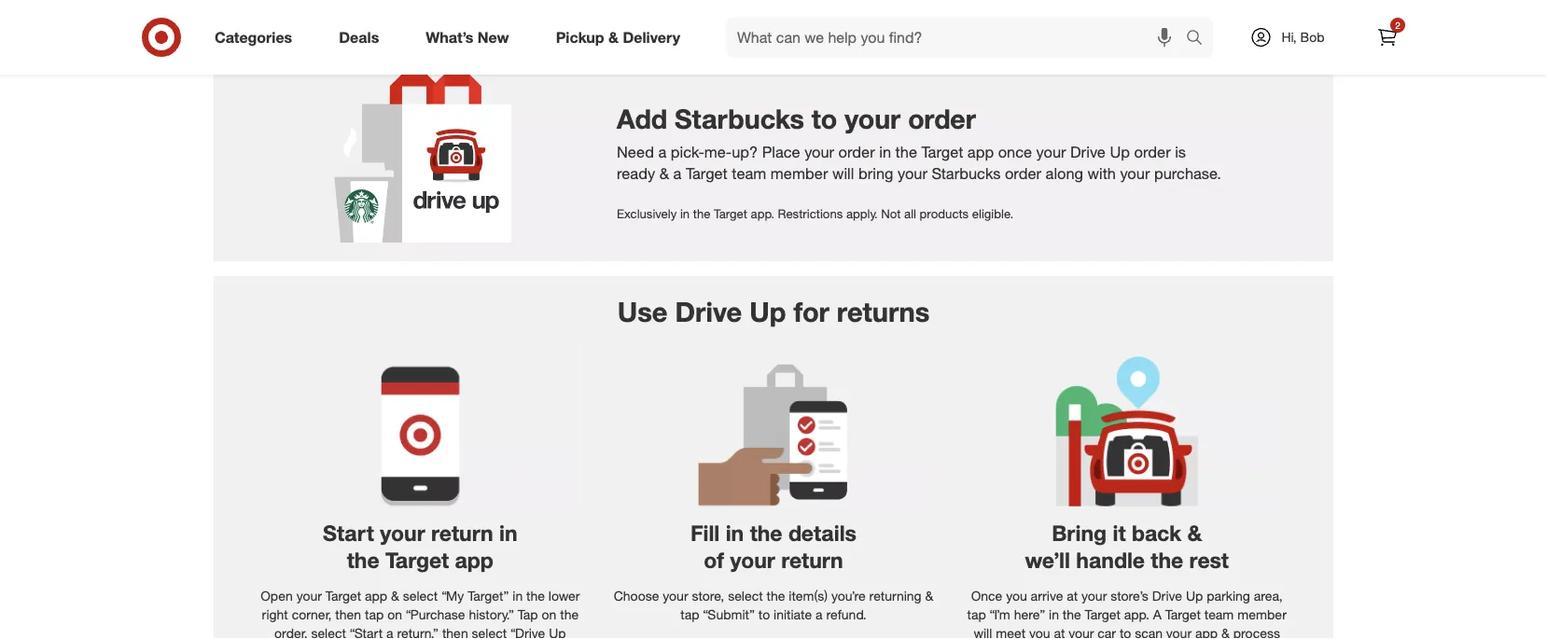 Task type: describe. For each thing, give the bounding box(es) containing it.
& right pickup
[[608, 28, 619, 46]]

history."
[[469, 606, 514, 623]]

bring
[[1052, 520, 1107, 547]]

hi,
[[1282, 29, 1297, 45]]

your up along
[[1036, 143, 1066, 161]]

your inside start your return in the target app
[[380, 520, 425, 547]]

the inside start your return in the target app
[[347, 547, 380, 573]]

What can we help you find? suggestions appear below search field
[[726, 17, 1191, 58]]

fill
[[691, 520, 720, 547]]

tap
[[518, 606, 538, 623]]

open
[[261, 588, 293, 604]]

up?
[[732, 143, 758, 161]]

your inside the open your target app & select "my target" in the lower right corner, then tap on "purchase history." tap on the order, select "start a return," then select "drive
[[297, 588, 322, 604]]

& inside 'bring it back & we'll handle the rest'
[[1187, 520, 1202, 547]]

1 horizontal spatial to
[[812, 102, 837, 134]]

target"
[[468, 588, 509, 604]]

corner,
[[292, 606, 332, 623]]

pickup & delivery
[[556, 28, 680, 46]]

what's new link
[[410, 17, 533, 58]]

purchase.
[[1154, 164, 1221, 183]]

select up "purchase
[[403, 588, 438, 604]]

in inside the open your target app & select "my target" in the lower right corner, then tap on "purchase history." tap on the order, select "start a return," then select "drive
[[513, 588, 523, 604]]

"start
[[350, 625, 383, 639]]

& inside the open your target app & select "my target" in the lower right corner, then tap on "purchase history." tap on the order, select "start a return," then select "drive
[[391, 588, 399, 604]]

tap inside the open your target app & select "my target" in the lower right corner, then tap on "purchase history." tap on the order, select "start a return," then select "drive
[[365, 606, 384, 623]]

add
[[617, 102, 667, 134]]

2 on from the left
[[542, 606, 557, 623]]

pickup
[[556, 28, 604, 46]]

return inside fill in the details of your return
[[781, 547, 843, 573]]

"purchase
[[406, 606, 465, 623]]

place
[[762, 143, 800, 161]]

what's
[[426, 28, 474, 46]]

member
[[771, 164, 828, 183]]

hi, bob
[[1282, 29, 1325, 45]]

along
[[1046, 164, 1084, 183]]

store,
[[692, 588, 724, 604]]

pickup & delivery link
[[540, 17, 704, 58]]

2 link
[[1367, 17, 1408, 58]]

your right with
[[1120, 164, 1150, 183]]

a inside the open your target app & select "my target" in the lower right corner, then tap on "purchase history." tap on the order, select "start a return," then select "drive
[[386, 625, 393, 639]]

1 horizontal spatial then
[[442, 625, 468, 639]]

start your return in the target app
[[323, 520, 518, 573]]

a inside "choose your store, select the item(s) you're returning & tap "submit" to initiate a refund."
[[816, 606, 823, 623]]

target down me-
[[686, 164, 728, 183]]

a left pick- at the top left of the page
[[658, 143, 667, 161]]

use
[[618, 295, 668, 328]]

your up bring
[[845, 102, 901, 134]]

order up need a pick-me-up? place your order in the target app once your drive up order is ready & a target team member will bring your starbucks order along with your purchase.
[[908, 102, 976, 134]]

the inside fill in the details of your return
[[750, 520, 783, 547]]

your inside "choose your store, select the item(s) you're returning & tap "submit" to initiate a refund."
[[663, 588, 688, 604]]

app inside start your return in the target app
[[455, 547, 494, 573]]

back
[[1132, 520, 1182, 547]]

search button
[[1178, 17, 1223, 62]]

the inside 'bring it back & we'll handle the rest'
[[1151, 547, 1184, 573]]

for
[[794, 295, 829, 328]]

use drive up for returns
[[618, 295, 930, 328]]

open your target app & select "my target" in the lower right corner, then tap on "purchase history." tap on the order, select "start a return," then select "drive 
[[261, 588, 580, 639]]

will
[[832, 164, 854, 183]]

initiate
[[774, 606, 812, 623]]



Task type: locate. For each thing, give the bounding box(es) containing it.
delivery
[[623, 28, 680, 46]]

1 tap from the left
[[365, 606, 384, 623]]

app up target"
[[455, 547, 494, 573]]

lower
[[549, 588, 580, 604]]

starbucks down once
[[932, 164, 1001, 183]]

drive right 'use'
[[675, 295, 742, 328]]

0 horizontal spatial app
[[365, 588, 387, 604]]

a down pick- at the top left of the page
[[673, 164, 682, 183]]

in up target"
[[499, 520, 518, 547]]

tap up "start
[[365, 606, 384, 623]]

the inside "choose your store, select the item(s) you're returning & tap "submit" to initiate a refund."
[[767, 588, 785, 604]]

categories link
[[199, 17, 316, 58]]

your inside fill in the details of your return
[[730, 547, 775, 573]]

2 horizontal spatial app
[[968, 143, 994, 161]]

0 vertical spatial app
[[968, 143, 994, 161]]

starbucks up up?
[[675, 102, 804, 134]]

to up will
[[812, 102, 837, 134]]

target inside the open your target app & select "my target" in the lower right corner, then tap on "purchase history." tap on the order, select "start a return," then select "drive
[[326, 588, 361, 604]]

target up "my
[[385, 547, 449, 573]]

& up return,"
[[391, 588, 399, 604]]

your up member
[[805, 143, 834, 161]]

1 horizontal spatial on
[[542, 606, 557, 623]]

bring
[[859, 164, 894, 183]]

to left initiate
[[759, 606, 770, 623]]

0 horizontal spatial on
[[387, 606, 402, 623]]

on right tap
[[542, 606, 557, 623]]

app up "start
[[365, 588, 387, 604]]

& inside need a pick-me-up? place your order in the target app once your drive up order is ready & a target team member will bring your starbucks order along with your purchase.
[[659, 164, 669, 183]]

details
[[789, 520, 857, 547]]

up up with
[[1110, 143, 1130, 161]]

to
[[812, 102, 837, 134], [759, 606, 770, 623]]

1 horizontal spatial app
[[455, 547, 494, 573]]

1 vertical spatial then
[[442, 625, 468, 639]]

& right returning
[[925, 588, 934, 604]]

select up "submit"
[[728, 588, 763, 604]]

0 vertical spatial up
[[1110, 143, 1130, 161]]

of
[[704, 547, 724, 573]]

then
[[335, 606, 361, 623], [442, 625, 468, 639]]

return,"
[[397, 625, 439, 639]]

2
[[1395, 19, 1401, 31]]

a down item(s)
[[816, 606, 823, 623]]

search
[[1178, 30, 1223, 48]]

0 horizontal spatial return
[[431, 520, 493, 547]]

1 vertical spatial return
[[781, 547, 843, 573]]

2 vertical spatial app
[[365, 588, 387, 604]]

0 horizontal spatial drive
[[675, 295, 742, 328]]

your left store,
[[663, 588, 688, 604]]

return inside start your return in the target app
[[431, 520, 493, 547]]

in right fill
[[726, 520, 744, 547]]

handle
[[1076, 547, 1145, 573]]

in up tap
[[513, 588, 523, 604]]

tap inside "choose your store, select the item(s) you're returning & tap "submit" to initiate a refund."
[[681, 606, 699, 623]]

up inside need a pick-me-up? place your order in the target app once your drive up order is ready & a target team member will bring your starbucks order along with your purchase.
[[1110, 143, 1130, 161]]

then up "start
[[335, 606, 361, 623]]

2 tap from the left
[[681, 606, 699, 623]]

0 vertical spatial starbucks
[[675, 102, 804, 134]]

starbucks
[[675, 102, 804, 134], [932, 164, 1001, 183]]

0 horizontal spatial starbucks
[[675, 102, 804, 134]]

new
[[478, 28, 509, 46]]

select
[[403, 588, 438, 604], [728, 588, 763, 604], [311, 625, 346, 639], [472, 625, 507, 639]]

need a pick-me-up? place your order in the target app once your drive up order is ready & a target team member will bring your starbucks order along with your purchase.
[[617, 143, 1221, 183]]

app inside the open your target app & select "my target" in the lower right corner, then tap on "purchase history." tap on the order, select "start a return," then select "drive
[[365, 588, 387, 604]]

app
[[968, 143, 994, 161], [455, 547, 494, 573], [365, 588, 387, 604]]

in inside need a pick-me-up? place your order in the target app once your drive up order is ready & a target team member will bring your starbucks order along with your purchase.
[[879, 143, 891, 161]]

you're
[[832, 588, 866, 604]]

1 vertical spatial up
[[750, 295, 786, 328]]

order,
[[274, 625, 308, 639]]

team
[[732, 164, 766, 183]]

what's new
[[426, 28, 509, 46]]

0 horizontal spatial up
[[750, 295, 786, 328]]

app left once
[[968, 143, 994, 161]]

deals link
[[323, 17, 402, 58]]

is
[[1175, 143, 1186, 161]]

1 vertical spatial starbucks
[[932, 164, 1001, 183]]

& up rest
[[1187, 520, 1202, 547]]

returning
[[869, 588, 922, 604]]

0 horizontal spatial to
[[759, 606, 770, 623]]

in up bring
[[879, 143, 891, 161]]

1 horizontal spatial return
[[781, 547, 843, 573]]

1 horizontal spatial starbucks
[[932, 164, 1001, 183]]

return
[[431, 520, 493, 547], [781, 547, 843, 573]]

need
[[617, 143, 654, 161]]

your right bring
[[898, 164, 928, 183]]

"submit"
[[703, 606, 755, 623]]

start
[[323, 520, 374, 547]]

your
[[845, 102, 901, 134], [805, 143, 834, 161], [1036, 143, 1066, 161], [898, 164, 928, 183], [1120, 164, 1150, 183], [380, 520, 425, 547], [730, 547, 775, 573], [297, 588, 322, 604], [663, 588, 688, 604]]

a
[[658, 143, 667, 161], [673, 164, 682, 183], [816, 606, 823, 623], [386, 625, 393, 639]]

choose
[[614, 588, 659, 604]]

then down "purchase
[[442, 625, 468, 639]]

target up corner,
[[326, 588, 361, 604]]

target inside start your return in the target app
[[385, 547, 449, 573]]

order left is in the right of the page
[[1134, 143, 1171, 161]]

your right start
[[380, 520, 425, 547]]

0 horizontal spatial tap
[[365, 606, 384, 623]]

rest
[[1190, 547, 1229, 573]]

1 vertical spatial to
[[759, 606, 770, 623]]

"my
[[442, 588, 464, 604]]

select down history."
[[472, 625, 507, 639]]

"drive
[[511, 625, 545, 639]]

pick-
[[671, 143, 704, 161]]

up left for
[[750, 295, 786, 328]]

we'll
[[1025, 547, 1070, 573]]

return up "my
[[431, 520, 493, 547]]

a right "start
[[386, 625, 393, 639]]

drive up with
[[1070, 143, 1106, 161]]

deals
[[339, 28, 379, 46]]

in inside fill in the details of your return
[[726, 520, 744, 547]]

to inside "choose your store, select the item(s) you're returning & tap "submit" to initiate a refund."
[[759, 606, 770, 623]]

& inside "choose your store, select the item(s) you're returning & tap "submit" to initiate a refund."
[[925, 588, 934, 604]]

add starbucks to your order
[[617, 102, 976, 134]]

in inside start your return in the target app
[[499, 520, 518, 547]]

on up return,"
[[387, 606, 402, 623]]

0 vertical spatial return
[[431, 520, 493, 547]]

drive
[[1070, 143, 1106, 161], [675, 295, 742, 328]]

1 horizontal spatial drive
[[1070, 143, 1106, 161]]

0 horizontal spatial then
[[335, 606, 361, 623]]

target
[[922, 143, 963, 161], [686, 164, 728, 183], [385, 547, 449, 573], [326, 588, 361, 604]]

the
[[896, 143, 917, 161], [750, 520, 783, 547], [347, 547, 380, 573], [1151, 547, 1184, 573], [526, 588, 545, 604], [767, 588, 785, 604], [560, 606, 579, 623]]

1 horizontal spatial tap
[[681, 606, 699, 623]]

1 vertical spatial app
[[455, 547, 494, 573]]

once
[[998, 143, 1032, 161]]

0 vertical spatial drive
[[1070, 143, 1106, 161]]

up
[[1110, 143, 1130, 161], [750, 295, 786, 328]]

tap
[[365, 606, 384, 623], [681, 606, 699, 623]]

on
[[387, 606, 402, 623], [542, 606, 557, 623]]

target left once
[[922, 143, 963, 161]]

ready
[[617, 164, 655, 183]]

choose your store, select the item(s) you're returning & tap "submit" to initiate a refund.
[[614, 588, 934, 623]]

drive inside need a pick-me-up? place your order in the target app once your drive up order is ready & a target team member will bring your starbucks order along with your purchase.
[[1070, 143, 1106, 161]]

in
[[879, 143, 891, 161], [499, 520, 518, 547], [726, 520, 744, 547], [513, 588, 523, 604]]

1 on from the left
[[387, 606, 402, 623]]

order
[[908, 102, 976, 134], [839, 143, 875, 161], [1134, 143, 1171, 161], [1005, 164, 1042, 183]]

select inside "choose your store, select the item(s) you're returning & tap "submit" to initiate a refund."
[[728, 588, 763, 604]]

me-
[[704, 143, 732, 161]]

tap down store,
[[681, 606, 699, 623]]

0 vertical spatial to
[[812, 102, 837, 134]]

it
[[1113, 520, 1126, 547]]

refund.
[[826, 606, 867, 623]]

the inside need a pick-me-up? place your order in the target app once your drive up order is ready & a target team member will bring your starbucks order along with your purchase.
[[896, 143, 917, 161]]

your up corner,
[[297, 588, 322, 604]]

app inside need a pick-me-up? place your order in the target app once your drive up order is ready & a target team member will bring your starbucks order along with your purchase.
[[968, 143, 994, 161]]

1 horizontal spatial up
[[1110, 143, 1130, 161]]

starbucks inside need a pick-me-up? place your order in the target app once your drive up order is ready & a target team member will bring your starbucks order along with your purchase.
[[932, 164, 1001, 183]]

select down corner,
[[311, 625, 346, 639]]

fill in the details of your return
[[691, 520, 857, 573]]

bob
[[1301, 29, 1325, 45]]

order down once
[[1005, 164, 1042, 183]]

returns
[[837, 295, 930, 328]]

with
[[1088, 164, 1116, 183]]

return down details
[[781, 547, 843, 573]]

bring it back & we'll handle the rest
[[1025, 520, 1229, 573]]

&
[[608, 28, 619, 46], [659, 164, 669, 183], [1187, 520, 1202, 547], [391, 588, 399, 604], [925, 588, 934, 604]]

0 vertical spatial then
[[335, 606, 361, 623]]

right
[[262, 606, 288, 623]]

categories
[[215, 28, 292, 46]]

your right of
[[730, 547, 775, 573]]

1 vertical spatial drive
[[675, 295, 742, 328]]

& right "ready"
[[659, 164, 669, 183]]

item(s)
[[789, 588, 828, 604]]

order up will
[[839, 143, 875, 161]]



Task type: vqa. For each thing, say whether or not it's contained in the screenshot.
'Shipt' to the bottom
no



